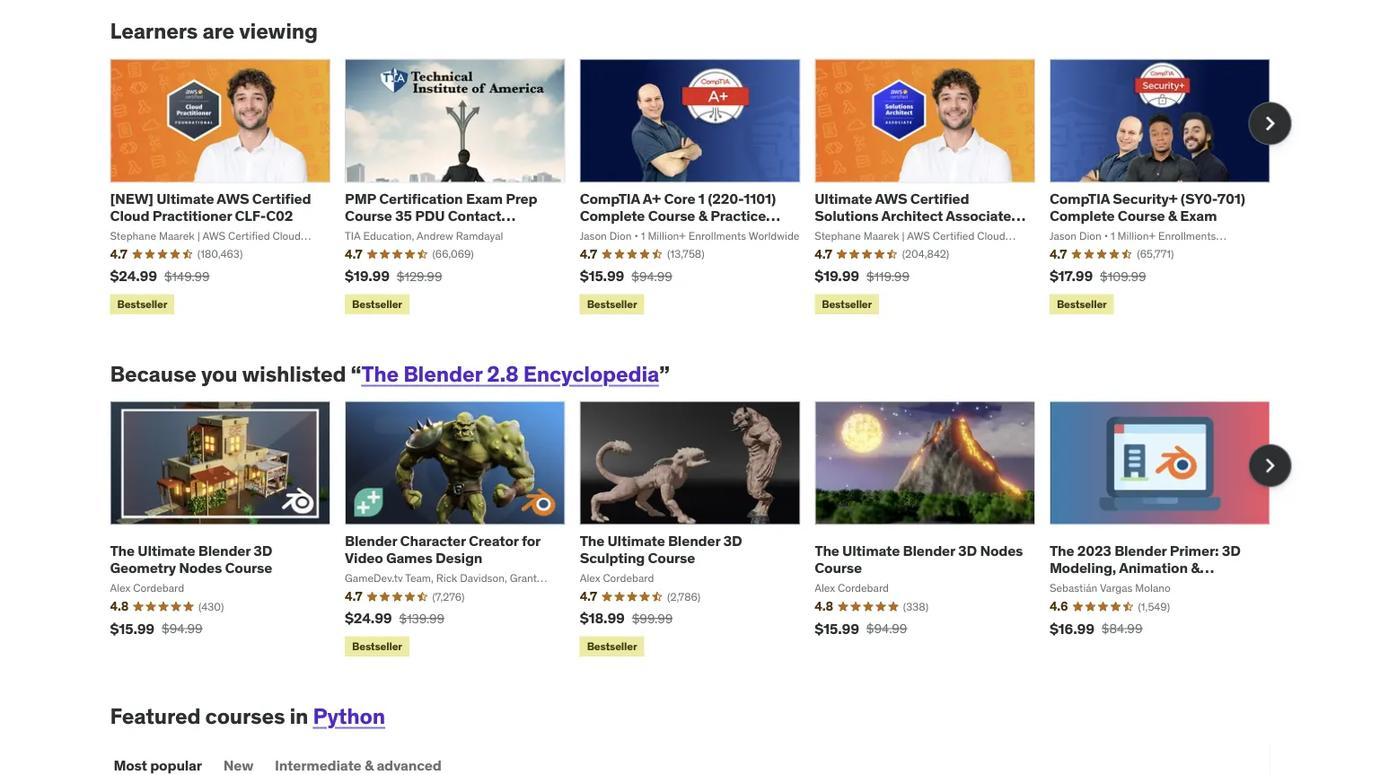 Task type: describe. For each thing, give the bounding box(es) containing it.
video
[[345, 549, 383, 567]]

"
[[659, 360, 670, 387]]

& inside comptia a+ core 1 (220-1101) complete course & practice exam
[[699, 206, 708, 225]]

practice
[[711, 206, 766, 225]]

the blender 2.8 encyclopedia link
[[362, 360, 659, 387]]

the for the ultimate blender 3d geometry nodes course
[[110, 542, 135, 560]]

most popular button
[[110, 744, 206, 775]]

(220-
[[708, 189, 744, 207]]

core
[[664, 189, 696, 207]]

wishlisted
[[242, 360, 346, 387]]

701)
[[1218, 189, 1246, 207]]

comptia a+ core 1 (220-1101) complete course & practice exam link
[[580, 189, 781, 242]]

intermediate & advanced
[[275, 756, 442, 774]]

practitioner
[[152, 206, 232, 225]]

character
[[400, 532, 466, 550]]

2.8
[[487, 360, 519, 387]]

ultimate for [new] ultimate aws certified cloud practitioner clf-c02
[[157, 189, 214, 207]]

new
[[224, 756, 253, 774]]

the ultimate blender 3d nodes course
[[815, 542, 1023, 577]]

the ultimate blender 3d geometry nodes course link
[[110, 542, 272, 577]]

3d for the ultimate blender 3d nodes course
[[959, 542, 977, 560]]

certified inside [new] ultimate aws certified cloud practitioner clf-c02
[[252, 189, 311, 207]]

blender for the ultimate blender 3d geometry nodes course
[[198, 542, 251, 560]]

prep
[[506, 189, 538, 207]]

ultimate for the ultimate blender 3d sculpting course
[[608, 532, 665, 550]]

blender for the 2023 blender primer: 3d modeling, animation & rendering
[[1115, 542, 1167, 560]]

featured
[[110, 703, 201, 730]]

learners
[[110, 17, 198, 44]]

the ultimate blender 3d nodes course link
[[815, 542, 1023, 577]]

ultimate for the ultimate blender 3d geometry nodes course
[[138, 542, 195, 560]]

new button
[[220, 744, 257, 775]]

course inside comptia security+ (sy0-701) complete course & exam
[[1118, 206, 1166, 225]]

3d for the ultimate blender 3d geometry nodes course
[[254, 542, 272, 560]]

cloud
[[110, 206, 149, 225]]

certification
[[379, 189, 463, 207]]

nodes inside the ultimate blender 3d geometry nodes course
[[179, 559, 222, 577]]

aws inside [new] ultimate aws certified cloud practitioner clf-c02
[[217, 189, 249, 207]]

next image for learners are viewing
[[1256, 109, 1285, 138]]

blender character creator for video games design
[[345, 532, 541, 567]]

clf-
[[235, 206, 266, 225]]

2023
[[1078, 542, 1112, 560]]

sculpting
[[580, 549, 645, 567]]

the 2023 blender primer: 3d modeling, animation & rendering link
[[1050, 542, 1241, 595]]

& inside the 2023 blender primer: 3d modeling, animation & rendering
[[1191, 559, 1200, 577]]

1101)
[[744, 189, 776, 207]]

certified inside ultimate aws certified solutions architect associate saa-c03
[[911, 189, 970, 207]]

complete inside comptia security+ (sy0-701) complete course & exam
[[1050, 206, 1115, 225]]

pmp certification exam prep course 35 pdu contact hours/pdu
[[345, 189, 538, 242]]

3d inside the 2023 blender primer: 3d modeling, animation & rendering
[[1222, 542, 1241, 560]]

geometry
[[110, 559, 176, 577]]

animation
[[1119, 559, 1188, 577]]

encyclopedia
[[524, 360, 659, 387]]

[new]
[[110, 189, 154, 207]]

[new] ultimate aws certified cloud practitioner clf-c02
[[110, 189, 311, 225]]

the 2023 blender primer: 3d modeling, animation & rendering
[[1050, 542, 1241, 595]]

course inside comptia a+ core 1 (220-1101) complete course & practice exam
[[648, 206, 696, 225]]

modeling,
[[1050, 559, 1117, 577]]

3d for the ultimate blender 3d sculpting course
[[724, 532, 742, 550]]

learners are viewing
[[110, 17, 318, 44]]

advanced
[[377, 756, 442, 774]]

& inside comptia security+ (sy0-701) complete course & exam
[[1169, 206, 1178, 225]]

exam inside comptia a+ core 1 (220-1101) complete course & practice exam
[[580, 224, 617, 242]]

primer:
[[1170, 542, 1219, 560]]

intermediate
[[275, 756, 362, 774]]

courses
[[205, 703, 285, 730]]

(sy0-
[[1181, 189, 1218, 207]]

you
[[201, 360, 237, 387]]

contact
[[448, 206, 501, 225]]

complete inside comptia a+ core 1 (220-1101) complete course & practice exam
[[580, 206, 645, 225]]

ultimate aws certified solutions architect associate saa-c03 link
[[815, 189, 1026, 242]]



Task type: vqa. For each thing, say whether or not it's contained in the screenshot.
the [NEW]
yes



Task type: locate. For each thing, give the bounding box(es) containing it.
nodes right geometry
[[179, 559, 222, 577]]

hours/pdu
[[345, 224, 423, 242]]

blender character creator for video games design link
[[345, 532, 541, 567]]

2 complete from the left
[[1050, 206, 1115, 225]]

1 next image from the top
[[1256, 109, 1285, 138]]

nodes left modeling,
[[980, 542, 1023, 560]]

carousel element containing [new] ultimate aws certified cloud practitioner clf-c02
[[110, 59, 1292, 318]]

1 complete from the left
[[580, 206, 645, 225]]

popular
[[150, 756, 202, 774]]

0 vertical spatial carousel element
[[110, 59, 1292, 318]]

the
[[362, 360, 399, 387], [580, 532, 605, 550], [110, 542, 135, 560], [815, 542, 840, 560], [1050, 542, 1075, 560]]

3d inside the ultimate blender 3d sculpting course
[[724, 532, 742, 550]]

architect
[[882, 206, 944, 225]]

0 horizontal spatial comptia
[[580, 189, 640, 207]]

0 vertical spatial next image
[[1256, 109, 1285, 138]]

the inside the ultimate blender 3d sculpting course
[[580, 532, 605, 550]]

viewing
[[239, 17, 318, 44]]

1 certified from the left
[[252, 189, 311, 207]]

exam inside the pmp certification exam prep course 35 pdu contact hours/pdu
[[466, 189, 503, 207]]

the for the ultimate blender 3d nodes course
[[815, 542, 840, 560]]

c02
[[266, 206, 293, 225]]

python link
[[313, 703, 385, 730]]

nodes inside the ultimate blender 3d nodes course
[[980, 542, 1023, 560]]

0 horizontal spatial nodes
[[179, 559, 222, 577]]

ultimate inside [new] ultimate aws certified cloud practitioner clf-c02
[[157, 189, 214, 207]]

most popular
[[114, 756, 202, 774]]

creator
[[469, 532, 519, 550]]

next image
[[1256, 109, 1285, 138], [1256, 452, 1285, 480]]

intermediate & advanced button
[[271, 744, 445, 775]]

2 certified from the left
[[911, 189, 970, 207]]

carousel element containing blender character creator for video games design
[[110, 401, 1292, 660]]

"
[[351, 360, 362, 387]]

carousel element for because you wishlisted "
[[110, 401, 1292, 660]]

pdu
[[415, 206, 445, 225]]

1 horizontal spatial complete
[[1050, 206, 1115, 225]]

blender inside the ultimate blender 3d nodes course
[[903, 542, 956, 560]]

ultimate aws certified solutions architect associate saa-c03
[[815, 189, 1012, 242]]

the inside the ultimate blender 3d nodes course
[[815, 542, 840, 560]]

& left (220-
[[699, 206, 708, 225]]

saa-
[[815, 224, 849, 242]]

1 horizontal spatial certified
[[911, 189, 970, 207]]

blender for the ultimate blender 3d nodes course
[[903, 542, 956, 560]]

pmp certification exam prep course 35 pdu contact hours/pdu link
[[345, 189, 538, 242]]

1 aws from the left
[[217, 189, 249, 207]]

in
[[290, 703, 308, 730]]

ultimate inside the ultimate blender 3d geometry nodes course
[[138, 542, 195, 560]]

carousel element for learners are viewing
[[110, 59, 1292, 318]]

comptia a+ core 1 (220-1101) complete course & practice exam
[[580, 189, 776, 242]]

blender inside blender character creator for video games design
[[345, 532, 397, 550]]

next image for because you wishlisted "
[[1256, 452, 1285, 480]]

design
[[436, 549, 483, 567]]

blender inside the 2023 blender primer: 3d modeling, animation & rendering
[[1115, 542, 1167, 560]]

pmp
[[345, 189, 376, 207]]

35
[[395, 206, 412, 225]]

comptia security+ (sy0-701) complete course & exam
[[1050, 189, 1246, 225]]

1 horizontal spatial comptia
[[1050, 189, 1110, 207]]

ultimate inside the ultimate blender 3d nodes course
[[843, 542, 900, 560]]

3d
[[724, 532, 742, 550], [254, 542, 272, 560], [959, 542, 977, 560], [1222, 542, 1241, 560]]

exam inside comptia security+ (sy0-701) complete course & exam
[[1181, 206, 1217, 225]]

most
[[114, 756, 147, 774]]

aws up the 'c03'
[[875, 189, 908, 207]]

solutions
[[815, 206, 879, 225]]

the inside the ultimate blender 3d geometry nodes course
[[110, 542, 135, 560]]

0 horizontal spatial exam
[[466, 189, 503, 207]]

ultimate inside ultimate aws certified solutions architect associate saa-c03
[[815, 189, 873, 207]]

blender for the ultimate blender 3d sculpting course
[[668, 532, 721, 550]]

blender
[[403, 360, 482, 387], [345, 532, 397, 550], [668, 532, 721, 550], [198, 542, 251, 560], [903, 542, 956, 560], [1115, 542, 1167, 560]]

complete
[[580, 206, 645, 225], [1050, 206, 1115, 225]]

1 comptia from the left
[[580, 189, 640, 207]]

c03
[[849, 224, 876, 242]]

3d inside the ultimate blender 3d geometry nodes course
[[254, 542, 272, 560]]

1
[[699, 189, 705, 207]]

course
[[345, 206, 392, 225], [648, 206, 696, 225], [1118, 206, 1166, 225], [648, 549, 695, 567], [225, 559, 272, 577], [815, 559, 862, 577]]

because you wishlisted " the blender 2.8 encyclopedia "
[[110, 360, 670, 387]]

course inside the ultimate blender 3d geometry nodes course
[[225, 559, 272, 577]]

ultimate
[[157, 189, 214, 207], [815, 189, 873, 207], [608, 532, 665, 550], [138, 542, 195, 560], [843, 542, 900, 560]]

for
[[522, 532, 541, 550]]

& left the advanced
[[365, 756, 374, 774]]

the inside the 2023 blender primer: 3d modeling, animation & rendering
[[1050, 542, 1075, 560]]

the ultimate blender 3d geometry nodes course
[[110, 542, 272, 577]]

the ultimate blender 3d sculpting course
[[580, 532, 742, 567]]

a+
[[643, 189, 661, 207]]

featured courses in python
[[110, 703, 385, 730]]

python
[[313, 703, 385, 730]]

0 horizontal spatial certified
[[252, 189, 311, 207]]

aws inside ultimate aws certified solutions architect associate saa-c03
[[875, 189, 908, 207]]

2 next image from the top
[[1256, 452, 1285, 480]]

comptia
[[580, 189, 640, 207], [1050, 189, 1110, 207]]

course inside the ultimate blender 3d sculpting course
[[648, 549, 695, 567]]

carousel element
[[110, 59, 1292, 318], [110, 401, 1292, 660]]

exam
[[466, 189, 503, 207], [1181, 206, 1217, 225], [580, 224, 617, 242]]

0 horizontal spatial aws
[[217, 189, 249, 207]]

course inside the pmp certification exam prep course 35 pdu contact hours/pdu
[[345, 206, 392, 225]]

2 carousel element from the top
[[110, 401, 1292, 660]]

2 aws from the left
[[875, 189, 908, 207]]

comptia inside comptia a+ core 1 (220-1101) complete course & practice exam
[[580, 189, 640, 207]]

comptia security+ (sy0-701) complete course & exam link
[[1050, 189, 1246, 225]]

0 horizontal spatial complete
[[580, 206, 645, 225]]

are
[[202, 17, 235, 44]]

ultimate inside the ultimate blender 3d sculpting course
[[608, 532, 665, 550]]

comptia left "a+"
[[580, 189, 640, 207]]

& left (sy0-
[[1169, 206, 1178, 225]]

1 carousel element from the top
[[110, 59, 1292, 318]]

comptia for comptia security+ (sy0-701) complete course & exam
[[1050, 189, 1110, 207]]

comptia inside comptia security+ (sy0-701) complete course & exam
[[1050, 189, 1110, 207]]

security+
[[1113, 189, 1178, 207]]

the for the 2023 blender primer: 3d modeling, animation & rendering
[[1050, 542, 1075, 560]]

the for the ultimate blender 3d sculpting course
[[580, 532, 605, 550]]

1 horizontal spatial aws
[[875, 189, 908, 207]]

1 horizontal spatial exam
[[580, 224, 617, 242]]

2 horizontal spatial exam
[[1181, 206, 1217, 225]]

1 vertical spatial next image
[[1256, 452, 1285, 480]]

blender inside the ultimate blender 3d sculpting course
[[668, 532, 721, 550]]

because
[[110, 360, 197, 387]]

aws
[[217, 189, 249, 207], [875, 189, 908, 207]]

& right animation
[[1191, 559, 1200, 577]]

course inside the ultimate blender 3d nodes course
[[815, 559, 862, 577]]

2 comptia from the left
[[1050, 189, 1110, 207]]

[new] ultimate aws certified cloud practitioner clf-c02 link
[[110, 189, 311, 225]]

associate
[[946, 206, 1012, 225]]

rendering
[[1050, 576, 1120, 595]]

games
[[386, 549, 433, 567]]

the ultimate blender 3d sculpting course link
[[580, 532, 742, 567]]

1 vertical spatial carousel element
[[110, 401, 1292, 660]]

3d inside the ultimate blender 3d nodes course
[[959, 542, 977, 560]]

& inside intermediate & advanced button
[[365, 756, 374, 774]]

nodes
[[980, 542, 1023, 560], [179, 559, 222, 577]]

ultimate for the ultimate blender 3d nodes course
[[843, 542, 900, 560]]

blender inside the ultimate blender 3d geometry nodes course
[[198, 542, 251, 560]]

aws left c02
[[217, 189, 249, 207]]

certified
[[252, 189, 311, 207], [911, 189, 970, 207]]

&
[[699, 206, 708, 225], [1169, 206, 1178, 225], [1191, 559, 1200, 577], [365, 756, 374, 774]]

comptia left security+ at the right
[[1050, 189, 1110, 207]]

1 horizontal spatial nodes
[[980, 542, 1023, 560]]

comptia for comptia a+ core 1 (220-1101) complete course & practice exam
[[580, 189, 640, 207]]



